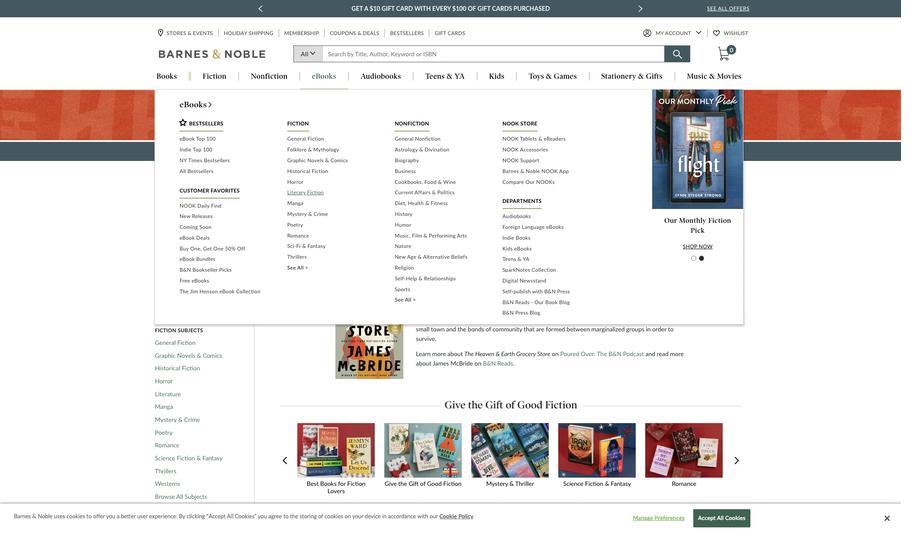 Task type: vqa. For each thing, say whether or not it's contained in the screenshot.
Barnes & Noble uses cookies to offer you a better user experience. By clicking "Accept All Cookies" you agree to the storing of cookies on your device in accordance with our Cookie Policy
yes



Task type: locate. For each thing, give the bounding box(es) containing it.
coming soon link for ebook deals
[[180, 222, 274, 233]]

sports link
[[395, 284, 490, 295]]

list containing nook tablets & ereaders
[[503, 134, 598, 188]]

list containing nook daily find
[[180, 201, 274, 297]]

0 horizontal spatial fiction
[[388, 199, 402, 206]]

0 vertical spatial fantasy
[[308, 243, 326, 250]]

b&n left podcast
[[609, 350, 622, 358]]

fiction right general
[[461, 199, 476, 206]]

b&n inside 2023 b&n book of the year winner learn more
[[452, 240, 476, 253]]

0 vertical spatial learn
[[496, 254, 511, 261]]

general fiction link up mythology
[[287, 134, 382, 145]]

are
[[536, 326, 545, 333]]

cookie
[[440, 513, 457, 520]]

departments heading
[[503, 198, 542, 209]]

you
[[106, 513, 115, 520], [258, 513, 267, 520]]

1 horizontal spatial in
[[646, 326, 651, 333]]

the inside 2023 b&n book of the year winner learn more
[[517, 240, 532, 253]]

see all > link down sci-fi & fantasy 'link'
[[287, 263, 382, 274]]

gift down every at top
[[435, 30, 447, 37]]

accept
[[699, 515, 716, 522]]

blog up award
[[560, 299, 570, 306]]

our left nooks
[[526, 179, 535, 185]]

0 vertical spatial crime
[[314, 211, 328, 217]]

our inside 'fiction books' main content
[[501, 147, 514, 156]]

new releases link up coming soon at the left of page
[[155, 254, 192, 261]]

all down sports
[[405, 297, 412, 303]]

novels up historical fiction
[[177, 352, 196, 359]]

1 fiction from the left
[[388, 199, 402, 206]]

store,
[[595, 316, 609, 324]]

age
[[407, 254, 417, 260]]

our right -
[[535, 299, 544, 306]]

poetry link up sci-fi & fantasy 'link'
[[287, 220, 382, 231]]

all bestsellers link
[[180, 166, 274, 177]]

teens & ya link
[[503, 254, 598, 265]]

coupons & deals link
[[329, 29, 381, 37]]

give the gift of good fiction up our
[[385, 480, 462, 488]]

b&n down digital newsstand link
[[545, 288, 556, 295]]

good inside give the gift of good fiction link
[[427, 480, 442, 488]]

self- up sports
[[395, 275, 406, 282]]

0 vertical spatial graphic novels & comics link
[[287, 156, 382, 166]]

customer
[[180, 187, 209, 194], [155, 516, 184, 522]]

1 horizontal spatial 2023
[[460, 316, 474, 324]]

horror link up literature
[[155, 378, 173, 385]]

1 vertical spatial heaven
[[533, 316, 552, 324]]

beliefs
[[452, 254, 468, 260]]

1 vertical spatial horror
[[155, 378, 173, 385]]

with down newsstand on the bottom right of page
[[533, 288, 543, 295]]

& inside privacy alert dialog
[[32, 513, 36, 520]]

science fiction & fantasy
[[155, 455, 223, 462], [564, 480, 631, 488]]

times
[[188, 157, 203, 164]]

best
[[307, 480, 319, 488], [481, 516, 501, 529]]

music, film & performing arts link
[[395, 231, 490, 241]]

0 horizontal spatial to
[[87, 513, 92, 520]]

earth left digital
[[475, 279, 497, 289]]

b&n right "king"
[[503, 310, 514, 316]]

self- inside general nonfiction astrology & divination biography business cookbooks, food & wine current affairs & politics diet, health & fitness history humor music, film & performing arts nature new age & alternative beliefs religion self-help & relationships sports see all >
[[395, 275, 406, 282]]

1 vertical spatial science
[[564, 480, 584, 488]]

formed
[[546, 326, 566, 333]]

learn down the survive.
[[416, 350, 431, 358]]

thrillers
[[287, 254, 307, 260], [155, 468, 177, 475]]

0 horizontal spatial romance link
[[155, 442, 180, 450]]

1 horizontal spatial about
[[448, 350, 463, 358]]

romance up fi
[[287, 232, 309, 239]]

year
[[535, 240, 556, 253]]

1 vertical spatial poetry
[[155, 429, 173, 437]]

in right device
[[382, 513, 387, 520]]

comics down fiction subjects
[[203, 352, 222, 359]]

0 vertical spatial >
[[305, 265, 309, 271]]

about inside and read more about james mcbride on
[[416, 360, 432, 367]]

find left perfect at the left of the page
[[325, 147, 340, 156]]

deals inside coupons & deals link
[[363, 30, 380, 37]]

biography link
[[395, 156, 490, 166]]

blog
[[560, 299, 570, 306], [530, 310, 541, 316]]

0 horizontal spatial new
[[155, 254, 167, 261]]

new releases link inside 'fiction books' main content
[[155, 254, 192, 261]]

favorites up nook daily find link
[[211, 187, 240, 194]]

audiobooks inside the audiobooks button
[[361, 72, 401, 81]]

100 down ebook top 100 link
[[203, 146, 213, 153]]

deals down $10
[[363, 30, 380, 37]]

0 horizontal spatial horror link
[[155, 378, 173, 385]]

horror inside general fiction folklore & mythology graphic novels & comics historical fiction horror literary fiction manga mystery & crime poetry romance sci-fi & fantasy thrillers see all >
[[287, 179, 304, 185]]

find right daily
[[211, 203, 222, 209]]

0 horizontal spatial mystery
[[155, 416, 177, 424]]

learn more link
[[496, 254, 527, 261]]

thrillers link up westerns
[[155, 468, 177, 475]]

& inside graphic novels & comics 'link'
[[197, 352, 201, 359]]

coming inside nook daily find new releases coming soon ebook deals buy one, get one 50% off ebook bundles b&n bookseller picks free ebooks the jim henson ebook collection
[[180, 224, 198, 230]]

customer favorites inside 'fiction books' main content
[[155, 516, 214, 522]]

bestsellers image
[[178, 118, 188, 126]]

1 vertical spatial manga
[[155, 403, 173, 411]]

0 horizontal spatial ya
[[455, 72, 465, 81]]

learn left more on the right top of the page
[[496, 254, 511, 261]]

manga link
[[287, 198, 382, 209], [155, 403, 173, 411]]

0 vertical spatial new releases link
[[180, 212, 274, 222]]

indie books link
[[503, 233, 598, 244]]

1 horizontal spatial barnes
[[416, 316, 435, 324]]

mcbride
[[451, 360, 473, 367]]

reads inside audiobooks foreign language ebooks indie books kids ebooks teens & ya sparknotes collection digital newsstand self-publish with b&n press b&n reads - our book blog b&n press blog
[[516, 299, 530, 306]]

favorites right by
[[186, 516, 214, 522]]

1 horizontal spatial find
[[325, 147, 340, 156]]

1 vertical spatial press
[[516, 310, 529, 316]]

our inside audiobooks foreign language ebooks indie books kids ebooks teens & ya sparknotes collection digital newsstand self-publish with b&n press b&n reads - our book blog b&n press blog
[[535, 299, 544, 306]]

buy one, get one 50% off link
[[180, 244, 274, 254]]

grocery
[[499, 279, 531, 289], [574, 316, 593, 324], [517, 350, 536, 358]]

0 horizontal spatial find
[[211, 203, 222, 209]]

deals
[[363, 30, 380, 37], [196, 235, 210, 241]]

1 horizontal spatial indie
[[503, 235, 515, 241]]

give the gift of good fiction inside give the gift of good fiction link
[[385, 480, 462, 488]]

0 horizontal spatial cookies
[[66, 513, 85, 520]]

2 horizontal spatial about
[[656, 316, 671, 324]]

collection inside nook daily find new releases coming soon ebook deals buy one, get one 50% off ebook bundles b&n bookseller picks free ebooks the jim henson ebook collection
[[236, 288, 261, 295]]

general up astrology
[[395, 136, 414, 142]]

kids inside audiobooks foreign language ebooks indie books kids ebooks teens & ya sparknotes collection digital newsstand self-publish with b&n press b&n reads - our book blog b&n press blog
[[503, 245, 513, 252]]

poetry inside general fiction folklore & mythology graphic novels & comics historical fiction horror literary fiction manga mystery & crime poetry romance sci-fi & fantasy thrillers see all >
[[287, 222, 303, 228]]

list for customer favorites
[[180, 201, 274, 297]]

literary fiction link
[[287, 188, 382, 198]]

bestsellers link down card
[[390, 29, 425, 37]]

your
[[449, 147, 463, 156]]

1 cookies from the left
[[66, 513, 85, 520]]

1 horizontal spatial graphic
[[287, 157, 306, 164]]

indie up the ny
[[180, 146, 192, 153]]

the down fiction audiobooks link
[[180, 288, 189, 295]]

bestsellers right bestsellers image
[[189, 121, 224, 127]]

music & movies button
[[676, 72, 754, 82]]

reads down learn more about the heaven & earth grocery store on poured over: the b&n podcast
[[498, 360, 514, 367]]

noble inside privacy alert dialog
[[38, 513, 53, 520]]

noble inside nook tablets & ereaders nook accessories nook support barnes & noble nook app compare our nooks
[[526, 168, 541, 174]]

barnes inside privacy alert dialog
[[14, 513, 31, 520]]

0 horizontal spatial novels
[[177, 352, 196, 359]]

holiday
[[224, 30, 248, 37], [515, 147, 540, 156]]

ereaders
[[544, 136, 566, 142]]

thrillers down fi
[[287, 254, 307, 260]]

list containing general fiction
[[287, 134, 382, 274]]

privacy alert dialog
[[0, 504, 902, 534]]

0 horizontal spatial crime
[[184, 416, 200, 424]]

100 down bestsellers heading
[[206, 136, 216, 142]]

coming soon link up 50%
[[180, 222, 274, 233]]

new releases link up ebook deals "link"
[[180, 212, 274, 222]]

0 vertical spatial coming
[[180, 224, 198, 230]]

> down sci-fi & fantasy 'link'
[[305, 265, 309, 271]]

0 horizontal spatial heaven
[[434, 279, 464, 289]]

of inside comes the barnes & noble 2023 book of the year,
[[491, 316, 496, 324]]

soon inside 'fiction books' main content
[[177, 266, 191, 274]]

all left "offers"
[[719, 5, 728, 12]]

2 vertical spatial mystery
[[486, 480, 508, 488]]

0 vertical spatial novels
[[308, 157, 324, 164]]

about down comes
[[656, 316, 671, 324]]

0 horizontal spatial manga
[[155, 403, 173, 411]]

b&n down arts
[[452, 240, 476, 253]]

1 vertical spatial learn
[[416, 350, 431, 358]]

2 more from the left
[[671, 350, 684, 358]]

collection inside audiobooks foreign language ebooks indie books kids ebooks teens & ya sparknotes collection digital newsstand self-publish with b&n press b&n reads - our book blog b&n press blog
[[532, 267, 557, 273]]

0 vertical spatial holiday
[[224, 30, 248, 37]]

deals inside nook daily find new releases coming soon ebook deals buy one, get one 50% off ebook bundles b&n bookseller picks free ebooks the jim henson ebook collection
[[196, 235, 210, 241]]

1 vertical spatial shop
[[683, 243, 698, 250]]

cart image
[[719, 47, 731, 61]]

1 vertical spatial in
[[382, 513, 387, 520]]

2 fiction from the left
[[461, 199, 476, 206]]

crime inside general fiction folklore & mythology graphic novels & comics historical fiction horror literary fiction manga mystery & crime poetry romance sci-fi & fantasy thrillers see all >
[[314, 211, 328, 217]]

give the gift of good fiction link
[[381, 424, 469, 493]]

cookies right uses
[[66, 513, 85, 520]]

browse all subjects link
[[155, 493, 207, 501]]

graphic inside 'fiction books' main content
[[155, 352, 176, 359]]

nook inside nook daily find new releases coming soon ebook deals buy one, get one 50% off ebook bundles b&n bookseller picks free ebooks the jim henson ebook collection
[[180, 203, 196, 209]]

1 horizontal spatial science fiction & fantasy link
[[556, 424, 643, 493]]

1 horizontal spatial cards
[[492, 5, 512, 12]]

2 horizontal spatial audiobooks
[[503, 213, 531, 220]]

2 vertical spatial heaven
[[476, 350, 495, 358]]

0 vertical spatial grocery
[[499, 279, 531, 289]]

all inside 'fiction books' main content
[[176, 493, 183, 501]]

1 vertical spatial teens
[[503, 256, 517, 263]]

ebook inside ebook top 100 indie top 100 ny times bestsellers all bestsellers
[[180, 136, 195, 142]]

agree
[[269, 513, 282, 520]]

fiction inside 'best books for fiction lovers'
[[347, 480, 366, 488]]

nonfiction
[[251, 72, 288, 81], [415, 136, 441, 142]]

to right order
[[669, 326, 674, 333]]

arts
[[457, 232, 467, 239]]

coming
[[180, 224, 198, 230], [155, 266, 175, 274]]

0 vertical spatial browse
[[342, 199, 359, 206]]

graphic novels & comics link down mythology
[[287, 156, 382, 166]]

collection
[[532, 267, 557, 273], [236, 288, 261, 295]]

releases down buy in the top left of the page
[[169, 254, 192, 261]]

a left variety
[[361, 199, 363, 206]]

& inside mystery & crime link
[[178, 416, 183, 424]]

self- down digital
[[503, 288, 514, 295]]

1 vertical spatial top
[[193, 146, 202, 153]]

literature link
[[155, 391, 181, 398]]

manage preferences button
[[632, 510, 686, 528]]

account
[[666, 30, 692, 37]]

shop inside 'fiction books' main content
[[483, 147, 499, 156]]

0 vertical spatial collection
[[532, 267, 557, 273]]

0 horizontal spatial coming
[[155, 266, 175, 274]]

comics inside general fiction folklore & mythology graphic novels & comics historical fiction horror literary fiction manga mystery & crime poetry romance sci-fi & fantasy thrillers see all >
[[331, 157, 348, 164]]

good
[[518, 399, 543, 411], [427, 480, 442, 488]]

list
[[180, 134, 274, 177], [287, 134, 382, 274], [395, 134, 490, 306], [503, 134, 598, 188], [180, 201, 274, 297], [503, 212, 598, 319]]

sagas
[[537, 516, 562, 529]]

ebook down buy in the top left of the page
[[180, 256, 195, 263]]

collection down teens & ya link
[[532, 267, 557, 273]]

holiday inside holiday shipping link
[[224, 30, 248, 37]]

1 vertical spatial favorites
[[186, 516, 214, 522]]

b&n reads link
[[483, 360, 514, 367]]

1 vertical spatial indie
[[503, 235, 515, 241]]

poetry down mystery & crime
[[155, 429, 173, 437]]

shop left now
[[683, 243, 698, 250]]

humor
[[395, 222, 412, 228]]

0 horizontal spatial more
[[433, 350, 446, 358]]

see all > link
[[287, 263, 382, 274], [395, 295, 490, 306]]

a
[[364, 5, 368, 12], [361, 199, 363, 206], [611, 316, 614, 324], [673, 316, 676, 324], [117, 513, 120, 520]]

ebooks down audiobooks link
[[547, 224, 564, 230]]

new releases link
[[180, 212, 274, 222], [155, 254, 192, 261]]

fiction books main content
[[0, 90, 902, 534]]

books inside button
[[157, 72, 177, 81]]

ebook bundles link
[[180, 254, 274, 265]]

of
[[468, 5, 476, 12], [382, 199, 386, 206], [505, 240, 514, 253], [627, 279, 635, 289], [491, 316, 496, 324], [486, 326, 491, 333], [506, 399, 515, 411], [420, 480, 426, 488], [318, 513, 323, 520]]

ebooks down all link
[[312, 72, 337, 81]]

newsstand
[[520, 278, 547, 284]]

1 horizontal spatial manga link
[[287, 198, 382, 209]]

customer up daily
[[180, 187, 209, 194]]

0 vertical spatial kids
[[490, 72, 505, 81]]

noble inside comes the barnes & noble 2023 book of the year,
[[442, 316, 458, 324]]

nonfiction heading
[[395, 121, 430, 132]]

compare our nooks link
[[503, 177, 598, 188]]

list containing audiobooks
[[503, 212, 598, 319]]

0 vertical spatial self-
[[395, 275, 406, 282]]

browse for browse all subjects
[[155, 493, 175, 501]]

browse all subjects
[[155, 493, 207, 501]]

general inside general nonfiction astrology & divination biography business cookbooks, food & wine current affairs & politics diet, health & fitness history humor music, film & performing arts nature new age & alternative beliefs religion self-help & relationships sports see all >
[[395, 136, 414, 142]]

toys & games
[[529, 72, 577, 81]]

crime
[[314, 211, 328, 217], [184, 416, 200, 424]]

see down sci-
[[287, 265, 296, 271]]

1 vertical spatial find
[[211, 203, 222, 209]]

in down novel
[[646, 326, 651, 333]]

about for a
[[656, 316, 671, 324]]

top down bestsellers heading
[[196, 136, 205, 142]]

new inside 'link'
[[155, 254, 167, 261]]

> inside general fiction folklore & mythology graphic novels & comics historical fiction horror literary fiction manga mystery & crime poetry romance sci-fi & fantasy thrillers see all >
[[305, 265, 309, 271]]

1 horizontal spatial general
[[287, 136, 306, 142]]

1 horizontal spatial with
[[533, 288, 543, 295]]

1 horizontal spatial poetry
[[287, 222, 303, 228]]

about left james
[[416, 360, 432, 367]]

1 horizontal spatial see
[[395, 297, 404, 303]]

for inside 'best books for fiction lovers'
[[338, 480, 346, 488]]

see left "offers"
[[708, 5, 717, 12]]

None field
[[323, 46, 665, 63]]

stores
[[167, 30, 186, 37]]

offer
[[93, 513, 105, 520]]

1 horizontal spatial more
[[671, 350, 684, 358]]

and right town
[[447, 326, 456, 333]]

shop right list
[[483, 147, 499, 156]]

releases inside nook daily find new releases coming soon ebook deals buy one, get one 50% off ebook bundles b&n bookseller picks free ebooks the jim henson ebook collection
[[192, 213, 213, 220]]

& inside the stores & events link
[[188, 30, 192, 37]]

movies
[[718, 72, 742, 81]]

user image
[[644, 29, 652, 37]]

0
[[730, 46, 734, 54]]

book down deacon
[[475, 316, 489, 324]]

new up browse fiction
[[180, 213, 191, 220]]

our left the monthly
[[665, 217, 678, 225]]

for
[[395, 147, 404, 156], [338, 480, 346, 488]]

see all offers link
[[708, 5, 750, 12]]

thriller
[[515, 480, 534, 488]]

favorites inside 'fiction books' main content
[[186, 516, 214, 522]]

new up coming soon at the left of page
[[155, 254, 167, 261]]

ebook down bestsellers image
[[180, 136, 195, 142]]

best inside 'best books for fiction lovers'
[[307, 480, 319, 488]]

0 horizontal spatial see
[[287, 265, 296, 271]]

1 vertical spatial about
[[448, 350, 463, 358]]

fiction inside button
[[203, 72, 227, 81]]

off
[[237, 245, 246, 252]]

learn inside 2023 b&n book of the year winner learn more
[[496, 254, 511, 261]]

relationships
[[424, 275, 456, 282]]

shop now
[[683, 243, 713, 250]]

1 horizontal spatial fantasy
[[308, 243, 326, 250]]

to right the agree
[[284, 513, 289, 520]]

see all offers
[[708, 5, 750, 12]]

ebooks up home
[[175, 292, 195, 300]]

1 horizontal spatial self-
[[503, 288, 514, 295]]

indie inside audiobooks foreign language ebooks indie books kids ebooks teens & ya sparknotes collection digital newsstand self-publish with b&n press b&n reads - our book blog b&n press blog
[[503, 235, 515, 241]]

give the gift of good fiction
[[445, 399, 578, 411], [385, 480, 462, 488]]

of inside privacy alert dialog
[[318, 513, 323, 520]]

1 horizontal spatial >
[[413, 297, 416, 303]]

bestsellers inside 'fiction books' main content
[[155, 241, 184, 248]]

more inside and read more about james mcbride on
[[671, 350, 684, 358]]

list containing ebook top 100
[[180, 134, 274, 177]]

manga link down literary
[[287, 198, 382, 209]]

ya left kids button
[[455, 72, 465, 81]]

noble down support
[[526, 168, 541, 174]]

best books for fiction lovers link
[[294, 424, 381, 501]]

$10
[[370, 5, 380, 12]]

0 horizontal spatial with
[[418, 513, 429, 520]]

westerns link
[[155, 481, 180, 488]]

toys & games button
[[517, 72, 589, 82]]

all down the ny
[[180, 168, 186, 174]]

0 vertical spatial releases
[[192, 213, 213, 220]]

monthly
[[679, 217, 707, 225]]

subjects up "clicking"
[[185, 493, 207, 501]]

general inside general fiction folklore & mythology graphic novels & comics historical fiction horror literary fiction manga mystery & crime poetry romance sci-fi & fantasy thrillers see all >
[[287, 136, 306, 142]]

new down the "nature"
[[395, 254, 406, 260]]

0 vertical spatial science
[[155, 455, 175, 462]]

barnes & noble book of the year! the heaven & earth grocery store. shop now image
[[0, 90, 902, 141]]

the inside a stunning novel about a small town and the bonds of community that are formed between marginalized groups in order to survive.
[[458, 326, 467, 333]]

heaven
[[434, 279, 464, 289], [533, 316, 552, 324], [476, 350, 495, 358]]

events
[[193, 30, 213, 37]]

1 vertical spatial historical
[[155, 365, 180, 372]]

nonfiction inside button
[[251, 72, 288, 81]]

picks
[[219, 267, 232, 273]]

the inside privacy alert dialog
[[290, 513, 298, 520]]

to inside a stunning novel about a small town and the bonds of community that are formed between marginalized groups in order to survive.
[[669, 326, 674, 333]]

the right cookie
[[460, 516, 479, 529]]

0 horizontal spatial collection
[[236, 288, 261, 295]]

2 vertical spatial romance
[[672, 480, 697, 488]]

list for nook store
[[503, 134, 598, 188]]

list containing general nonfiction
[[395, 134, 490, 306]]

1 vertical spatial deals
[[196, 235, 210, 241]]

0 horizontal spatial historical
[[155, 365, 180, 372]]

and
[[523, 199, 532, 206], [516, 307, 525, 314], [447, 326, 456, 333], [646, 350, 656, 358]]

coming down new releases
[[155, 266, 175, 274]]

about inside a stunning novel about a small town and the bonds of community that are formed between marginalized groups in order to survive.
[[656, 316, 671, 324]]

noble
[[526, 168, 541, 174], [442, 316, 458, 324], [38, 513, 53, 520]]

see all > link down self-help & relationships link
[[395, 295, 490, 306]]

1 horizontal spatial you
[[258, 513, 267, 520]]

0 horizontal spatial soon
[[177, 266, 191, 274]]

kids down the search by title, author, keyword or isbn text field
[[490, 72, 505, 81]]

general inside 'fiction books' main content
[[155, 339, 176, 347]]

mystery & crime link down literary fiction link
[[287, 209, 382, 220]]

teens up sparknotes
[[503, 256, 517, 263]]

1 vertical spatial earth
[[559, 316, 572, 324]]

graphic down folklore on the left
[[287, 157, 306, 164]]

collection down the free ebooks link
[[236, 288, 261, 295]]

1 vertical spatial historical fiction link
[[155, 365, 200, 372]]

to left offer
[[87, 513, 92, 520]]

& inside the heaven & earth grocery store (2023 b&n book of the year) link
[[467, 279, 473, 289]]

& inside 'teens & ya' button
[[447, 72, 453, 81]]

gifts
[[647, 72, 663, 81]]

fiction heading
[[287, 121, 309, 132]]

indie inside ebook top 100 indie top 100 ny times bestsellers all bestsellers
[[180, 146, 192, 153]]

the heaven & earth grocery store,
[[522, 316, 609, 324]]

1 more from the left
[[433, 350, 446, 358]]

fantasy inside general fiction folklore & mythology graphic novels & comics historical fiction horror literary fiction manga mystery & crime poetry romance sci-fi & fantasy thrillers see all >
[[308, 243, 326, 250]]

barnes inside nook tablets & ereaders nook accessories nook support barnes & noble nook app compare our nooks
[[503, 168, 519, 174]]

1 horizontal spatial horror
[[287, 179, 304, 185]]

> down the help at the left
[[413, 297, 416, 303]]

get left $10
[[352, 5, 363, 12]]

& inside coupons & deals link
[[358, 30, 362, 37]]

2 you from the left
[[258, 513, 267, 520]]

1 vertical spatial blog
[[530, 310, 541, 316]]

audiobooks inside audiobooks foreign language ebooks indie books kids ebooks teens & ya sparknotes collection digital newsstand self-publish with b&n press b&n reads - our book blog b&n press blog
[[503, 213, 531, 220]]

2023 inside comes the barnes & noble 2023 book of the year,
[[460, 316, 474, 324]]

ebooks
[[312, 72, 337, 81], [180, 100, 207, 110], [547, 224, 564, 230], [515, 245, 532, 252], [192, 278, 209, 284], [175, 292, 195, 300]]

historical fiction link down graphic novels & comics
[[155, 365, 200, 372]]

general fiction link
[[442, 199, 476, 206]]

& inside toys & games button
[[547, 72, 552, 81]]

0 horizontal spatial science
[[155, 455, 175, 462]]

2 horizontal spatial new
[[395, 254, 406, 260]]

1 vertical spatial noble
[[442, 316, 458, 324]]

small
[[416, 326, 430, 333]]

1 vertical spatial audiobooks
[[503, 213, 531, 220]]

mystery for mystery & thriller
[[486, 480, 508, 488]]

0 horizontal spatial >
[[305, 265, 309, 271]]

next slide / item image
[[639, 5, 643, 12]]

about for james
[[416, 360, 432, 367]]

1 vertical spatial good
[[427, 480, 442, 488]]

new releases link for nook daily find
[[180, 212, 274, 222]]

historical
[[287, 168, 311, 174], [155, 365, 180, 372]]

1 horizontal spatial graphic novels & comics link
[[287, 156, 382, 166]]

book down self-publish with b&n press link
[[546, 299, 558, 306]]

1 horizontal spatial holiday
[[515, 147, 540, 156]]

0 vertical spatial graphic
[[287, 157, 306, 164]]



Task type: describe. For each thing, give the bounding box(es) containing it.
list for nonfiction
[[395, 134, 490, 306]]

manage
[[634, 515, 654, 522]]

and inside and read more about james mcbride on
[[646, 350, 656, 358]]

deacon king kong and national book award winner
[[468, 307, 605, 314]]

1 horizontal spatial for
[[395, 147, 404, 156]]

browse for browse fiction
[[155, 229, 178, 236]]

manga inside general fiction folklore & mythology graphic novels & comics historical fiction horror literary fiction manga mystery & crime poetry romance sci-fi & fantasy thrillers see all >
[[287, 200, 304, 207]]

coming inside 'fiction books' main content
[[155, 266, 175, 274]]

general fiction
[[155, 339, 196, 347]]

variety
[[364, 199, 380, 206]]

stationery
[[602, 72, 637, 81]]

clicking
[[187, 513, 205, 520]]

nooks
[[537, 179, 555, 185]]

list
[[465, 147, 477, 156]]

a stunning novel about a small town and the bonds of community that are formed between marginalized groups in order to survive.
[[416, 316, 676, 343]]

user
[[137, 513, 148, 520]]

crime inside 'fiction books' main content
[[184, 416, 200, 424]]

1 vertical spatial subjects
[[185, 493, 207, 501]]

gift cards
[[435, 30, 466, 37]]

general for general fiction folklore & mythology graphic novels & comics historical fiction horror literary fiction manga mystery & crime poetry romance sci-fi & fantasy thrillers see all >
[[287, 136, 306, 142]]

get inside nook daily find new releases coming soon ebook deals buy one, get one 50% off ebook bundles b&n bookseller picks free ebooks the jim henson ebook collection
[[203, 245, 212, 252]]

mystery inside general fiction folklore & mythology graphic novels & comics historical fiction horror literary fiction manga mystery & crime poetry romance sci-fi & fantasy thrillers see all >
[[287, 211, 307, 217]]

teens inside button
[[426, 72, 445, 81]]

0 horizontal spatial mystery & crime link
[[155, 416, 200, 424]]

book inside audiobooks foreign language ebooks indie books kids ebooks teens & ya sparknotes collection digital newsstand self-publish with b&n press b&n reads - our book blog b&n press blog
[[546, 299, 558, 306]]

sci-
[[287, 243, 296, 250]]

0 horizontal spatial science fiction & fantasy link
[[155, 455, 223, 462]]

list for fiction
[[287, 134, 382, 274]]

the jim henson ebook collection link
[[180, 287, 274, 297]]

ebook top 100 indie top 100 ny times bestsellers all bestsellers
[[180, 136, 230, 174]]

our monthly fiction pick
[[665, 217, 732, 235]]

fiction home
[[155, 305, 191, 312]]

1 vertical spatial store
[[533, 279, 554, 289]]

biography
[[395, 157, 419, 164]]

novels inside 'link'
[[177, 352, 196, 359]]

1 horizontal spatial shop
[[683, 243, 698, 250]]

1 you from the left
[[106, 513, 115, 520]]

1 horizontal spatial science fiction & fantasy
[[564, 480, 631, 488]]

0 vertical spatial poetry link
[[287, 220, 382, 231]]

(2023
[[557, 279, 580, 289]]

language
[[522, 224, 545, 230]]

our
[[430, 513, 438, 520]]

gift right $100
[[478, 5, 491, 12]]

0 vertical spatial see all > link
[[287, 263, 382, 274]]

family
[[504, 516, 534, 529]]

with inside privacy alert dialog
[[418, 513, 429, 520]]

0 horizontal spatial science fiction & fantasy
[[155, 455, 223, 462]]

0 vertical spatial press
[[558, 288, 571, 295]]

accept all cookies button
[[694, 510, 751, 528]]

0 vertical spatial give
[[445, 399, 466, 411]]

mystery & crime
[[155, 416, 200, 424]]

in inside a stunning novel about a small town and the bonds of community that are formed between marginalized groups in order to survive.
[[646, 326, 651, 333]]

compare
[[503, 179, 525, 185]]

b&n reads - our book blog link
[[503, 297, 598, 308]]

2 vertical spatial earth
[[502, 350, 515, 358]]

and up year,
[[516, 307, 525, 314]]

b&n bookseller picks link
[[180, 265, 274, 276]]

nook tablets & ereaders nook accessories nook support barnes & noble nook app compare our nooks
[[503, 136, 569, 185]]

stationery & gifts
[[602, 72, 663, 81]]

james
[[433, 360, 449, 367]]

poetry inside 'fiction books' main content
[[155, 429, 173, 437]]

2 vertical spatial grocery
[[517, 350, 536, 358]]

heaven for the heaven & earth grocery store (2023 b&n book of the year)
[[434, 279, 464, 289]]

soon inside nook daily find new releases coming soon ebook deals buy one, get one 50% off ebook bundles b&n bookseller picks free ebooks the jim henson ebook collection
[[200, 224, 212, 230]]

& inside comes the barnes & noble 2023 book of the year,
[[436, 316, 441, 324]]

experience.
[[149, 513, 178, 520]]

1 vertical spatial poetry link
[[155, 429, 173, 437]]

books button
[[145, 72, 189, 82]]

ebooks inside button
[[312, 72, 337, 81]]

on left poured
[[552, 350, 559, 358]]

ebooks inside 'fiction books' main content
[[175, 292, 195, 300]]

bestsellers down times
[[188, 168, 214, 174]]

book up the heaven & earth grocery store,
[[551, 307, 565, 314]]

1 horizontal spatial horror link
[[287, 177, 382, 188]]

earth for store
[[475, 279, 497, 289]]

0 horizontal spatial thrillers link
[[155, 468, 177, 475]]

on inside and read more about james mcbride on
[[475, 360, 482, 367]]

all inside button
[[718, 515, 724, 522]]

cookies
[[726, 515, 746, 522]]

the heaven & earth grocery store (2023 b&n book of the year) image
[[336, 276, 404, 379]]

lovers
[[328, 488, 345, 495]]

audiobooks for audiobooks foreign language ebooks indie books kids ebooks teens & ya sparknotes collection digital newsstand self-publish with b&n press b&n reads - our book blog b&n press blog
[[503, 213, 531, 220]]

b&n right (2023
[[583, 279, 602, 289]]

& inside the stationery & gifts button
[[639, 72, 645, 81]]

self- inside audiobooks foreign language ebooks indie books kids ebooks teens & ya sparknotes collection digital newsstand self-publish with b&n press b&n reads - our book blog b&n press blog
[[503, 288, 514, 295]]

stores & events link
[[158, 29, 214, 37]]

customer inside 'fiction books' main content
[[155, 516, 184, 522]]

new inside nook daily find new releases coming soon ebook deals buy one, get one 50% off ebook bundles b&n bookseller picks free ebooks the jim henson ebook collection
[[180, 213, 191, 220]]

all down membership in the top left of the page
[[301, 50, 309, 58]]

groups
[[627, 326, 645, 333]]

one
[[214, 245, 224, 252]]

books inside 'best books for fiction lovers'
[[320, 480, 337, 488]]

1 horizontal spatial mystery & crime link
[[287, 209, 382, 220]]

gift up accordance
[[409, 480, 419, 488]]

my account button
[[644, 29, 702, 37]]

find inside 'fiction books' main content
[[325, 147, 340, 156]]

gift down b&n reads link
[[486, 399, 504, 411]]

history
[[395, 211, 413, 217]]

music,
[[395, 232, 411, 239]]

previous slide / item image
[[259, 5, 263, 12]]

the up that
[[522, 316, 531, 324]]

best books for fiction lovers
[[307, 480, 366, 495]]

1 vertical spatial horror link
[[155, 378, 173, 385]]

0 horizontal spatial romance
[[155, 442, 180, 449]]

self-help & relationships link
[[395, 274, 490, 284]]

search image
[[673, 50, 682, 59]]

a inside alert dialog
[[117, 513, 120, 520]]

0 vertical spatial good
[[518, 399, 543, 411]]

customer favorites heading
[[180, 187, 240, 199]]

kids inside button
[[490, 72, 505, 81]]

in inside privacy alert dialog
[[382, 513, 387, 520]]

releases inside 'link'
[[169, 254, 192, 261]]

> inside general nonfiction astrology & divination biography business cookbooks, food & wine current affairs & politics diet, health & fitness history humor music, film & performing arts nature new age & alternative beliefs religion self-help & relationships sports see all >
[[413, 297, 416, 303]]

get a $10 gift card with every $100 of gift cards purchased
[[352, 5, 550, 12]]

stationery & gifts button
[[590, 72, 675, 82]]

app
[[560, 168, 569, 174]]

the inside the heaven & earth grocery store (2023 b&n book of the year) link
[[416, 279, 431, 289]]

ya inside button
[[455, 72, 465, 81]]

grocery for store
[[499, 279, 531, 289]]

manga inside 'fiction books' main content
[[155, 403, 173, 411]]

music
[[688, 72, 708, 81]]

the right over:
[[597, 350, 608, 358]]

down arrow image
[[697, 31, 702, 34]]

customer inside "customer favorites" heading
[[180, 187, 209, 194]]

graphic inside general fiction folklore & mythology graphic novels & comics historical fiction horror literary fiction manga mystery & crime poetry romance sci-fi & fantasy thrillers see all >
[[287, 157, 306, 164]]

0 vertical spatial cards
[[492, 5, 512, 12]]

0 vertical spatial customer favorites
[[180, 187, 240, 194]]

1 vertical spatial see all > link
[[395, 295, 490, 306]]

barnes inside comes the barnes & noble 2023 book of the year,
[[416, 316, 435, 324]]

see inside general nonfiction astrology & divination biography business cookbooks, food & wine current affairs & politics diet, health & fitness history humor music, film & performing arts nature new age & alternative beliefs religion self-help & relationships sports see all >
[[395, 297, 404, 303]]

coupons & deals
[[330, 30, 380, 37]]

0 vertical spatial top
[[196, 136, 205, 142]]

fiction ebooks link
[[155, 292, 195, 300]]

our inside nook tablets & ereaders nook accessories nook support barnes & noble nook app compare our nooks
[[526, 179, 535, 185]]

1 horizontal spatial historical fiction link
[[287, 166, 382, 177]]

"accept
[[207, 513, 226, 520]]

2 cookies from the left
[[325, 513, 343, 520]]

0 horizontal spatial blog
[[530, 310, 541, 316]]

ebook down the free ebooks link
[[220, 288, 235, 295]]

0 button
[[718, 45, 737, 61]]

0 vertical spatial bestsellers link
[[390, 29, 425, 37]]

everyone
[[406, 147, 437, 156]]

comics inside 'link'
[[203, 352, 222, 359]]

ebooks inside nook daily find new releases coming soon ebook deals buy one, get one 50% off ebook bundles b&n bookseller picks free ebooks the jim henson ebook collection
[[192, 278, 209, 284]]

nature
[[395, 243, 412, 250]]

gift down nook tablets & ereaders link
[[542, 147, 555, 156]]

ebook deals link
[[180, 233, 274, 244]]

all right "accept
[[227, 513, 234, 520]]

barnes & noble uses cookies to offer you a better user experience. by clicking "accept all cookies" you agree to the storing of cookies on your device in accordance with our cookie policy
[[14, 513, 474, 520]]

2 vertical spatial store
[[538, 350, 551, 358]]

purchased
[[514, 5, 550, 12]]

current affairs & politics link
[[395, 188, 490, 198]]

logo image
[[159, 49, 266, 61]]

now
[[699, 243, 713, 250]]

ebooks up more on the right top of the page
[[515, 245, 532, 252]]

digital
[[503, 278, 519, 284]]

sports
[[395, 286, 411, 293]]

a up marginalized
[[611, 316, 614, 324]]

0 vertical spatial subjects
[[178, 327, 203, 334]]

bestsellers inside heading
[[189, 121, 224, 127]]

2 horizontal spatial romance
[[672, 480, 697, 488]]

b&n inside nook daily find new releases coming soon ebook deals buy one, get one 50% off ebook bundles b&n bookseller picks free ebooks the jim henson ebook collection
[[180, 267, 191, 273]]

more.
[[547, 199, 560, 206]]

audiobooks inside fiction audiobooks link
[[175, 279, 207, 287]]

history link
[[395, 209, 490, 220]]

1 horizontal spatial romance link
[[287, 231, 382, 241]]

store inside heading
[[521, 121, 538, 127]]

our inside our monthly fiction pick
[[665, 217, 678, 225]]

Search by Title, Author, Keyword or ISBN text field
[[323, 46, 665, 63]]

fitness
[[431, 200, 448, 207]]

b&n up kong
[[503, 299, 514, 306]]

coming soon link for fiction audiobooks
[[155, 266, 191, 274]]

fiction books
[[410, 181, 492, 198]]

and inside a stunning novel about a small town and the bonds of community that are formed between marginalized groups in order to survive.
[[447, 326, 456, 333]]

1 horizontal spatial thrillers link
[[287, 252, 382, 263]]

folklore
[[287, 146, 307, 153]]

cookie policy link
[[440, 513, 474, 522]]

my account
[[656, 30, 692, 37]]

foreign
[[503, 224, 521, 230]]

and left many
[[523, 199, 532, 206]]

mythology
[[314, 146, 340, 153]]

over:
[[581, 350, 596, 358]]

thrillers inside general fiction folklore & mythology graphic novels & comics historical fiction horror literary fiction manga mystery & crime poetry romance sci-fi & fantasy thrillers see all >
[[287, 254, 307, 260]]

0 horizontal spatial learn
[[416, 350, 431, 358]]

2023 inside 2023 b&n book of the year winner learn more
[[428, 240, 450, 253]]

0 horizontal spatial historical fiction link
[[155, 365, 200, 372]]

nook store heading
[[503, 121, 538, 132]]

0 horizontal spatial graphic novels & comics link
[[155, 352, 222, 360]]

0 vertical spatial see
[[708, 5, 717, 12]]

of inside a stunning novel about a small town and the bonds of community that are formed between marginalized groups in order to survive.
[[486, 326, 491, 333]]

pick
[[691, 226, 705, 235]]

shipping
[[249, 30, 274, 37]]

books inside audiobooks foreign language ebooks indie books kids ebooks teens & ya sparknotes collection digital newsstand self-publish with b&n press b&n reads - our book blog b&n press blog
[[516, 235, 531, 241]]

0 horizontal spatial fantasy
[[203, 455, 223, 462]]

ebooks up bestsellers image
[[180, 100, 207, 110]]

mystery & thriller
[[486, 480, 534, 488]]

bestsellers down card
[[390, 30, 424, 37]]

0 horizontal spatial manga link
[[155, 403, 173, 411]]

0 vertical spatial 100
[[206, 136, 216, 142]]

a right novel
[[673, 316, 676, 324]]

on down general nonfiction link
[[439, 147, 447, 156]]

romance and many more.
[[502, 199, 560, 206]]

0 horizontal spatial bestsellers link
[[155, 241, 184, 248]]

with inside audiobooks foreign language ebooks indie books kids ebooks teens & ya sparknotes collection digital newsstand self-publish with b&n press b&n reads - our book blog b&n press blog
[[533, 288, 543, 295]]

bestsellers heading
[[178, 118, 224, 132]]

general fiction link for graphic novels & comics
[[155, 339, 196, 347]]

new releases link for bestsellers
[[155, 254, 192, 261]]

0 horizontal spatial press
[[516, 310, 529, 316]]

2 horizontal spatial romance link
[[643, 424, 730, 493]]

teens & ya
[[426, 72, 465, 81]]

literature
[[155, 391, 181, 398]]

device
[[365, 513, 381, 520]]

astrology
[[395, 146, 418, 153]]

general for general nonfiction astrology & divination biography business cookbooks, food & wine current affairs & politics diet, health & fitness history humor music, film & performing arts nature new age & alternative beliefs religion self-help & relationships sports see all >
[[395, 136, 414, 142]]

business link
[[395, 166, 490, 177]]

heaven for the heaven & earth grocery store,
[[533, 316, 552, 324]]

0 horizontal spatial cards
[[448, 30, 466, 37]]

list for departments
[[503, 212, 598, 319]]

0 vertical spatial manga link
[[287, 198, 382, 209]]

self-publish with b&n press link
[[503, 287, 598, 297]]

historical inside historical fiction link
[[155, 365, 180, 372]]

browse a variety of fiction genres including general fiction
[[342, 199, 476, 206]]

stores & events
[[167, 30, 213, 37]]

1 horizontal spatial get
[[352, 5, 363, 12]]

gift right $10
[[382, 5, 395, 12]]

audiobooks for audiobooks
[[361, 72, 401, 81]]

ya inside audiobooks foreign language ebooks indie books kids ebooks teens & ya sparknotes collection digital newsstand self-publish with b&n press b&n reads - our book blog b&n press blog
[[523, 256, 530, 263]]

1 horizontal spatial best
[[481, 516, 501, 529]]

1 vertical spatial give
[[385, 480, 397, 488]]

novel
[[640, 316, 654, 324]]

bestsellers down indie top 100 'link'
[[204, 157, 230, 164]]

a left $10
[[364, 5, 368, 12]]

0 vertical spatial give the gift of good fiction
[[445, 399, 578, 411]]

nook inside nook store heading
[[503, 121, 519, 127]]

b&n left .
[[483, 360, 496, 367]]

nonfiction inside general nonfiction astrology & divination biography business cookbooks, food & wine current affairs & politics diet, health & fitness history humor music, film & performing arts nature new age & alternative beliefs religion self-help & relationships sports see all >
[[415, 136, 441, 142]]

the inside nook daily find new releases coming soon ebook deals buy one, get one 50% off ebook bundles b&n bookseller picks free ebooks the jim henson ebook collection
[[180, 288, 189, 295]]

cookbooks, food & wine link
[[395, 177, 490, 188]]

holiday shipping
[[224, 30, 274, 37]]

fiction subjects
[[155, 327, 203, 334]]

book up the store,
[[604, 279, 625, 289]]

historical inside general fiction folklore & mythology graphic novels & comics historical fiction horror literary fiction manga mystery & crime poetry romance sci-fi & fantasy thrillers see all >
[[287, 168, 311, 174]]

ebook up buy in the top left of the page
[[180, 235, 195, 241]]

teens inside audiobooks foreign language ebooks indie books kids ebooks teens & ya sparknotes collection digital newsstand self-publish with b&n press b&n reads - our book blog b&n press blog
[[503, 256, 517, 263]]

& inside audiobooks foreign language ebooks indie books kids ebooks teens & ya sparknotes collection digital newsstand self-publish with b&n press b&n reads - our book blog b&n press blog
[[518, 256, 522, 263]]

deacon king kong link
[[468, 307, 514, 314]]

general for general fiction
[[155, 339, 176, 347]]

& inside music & movies button
[[710, 72, 716, 81]]

browse for browse a variety of fiction genres including general fiction
[[342, 199, 359, 206]]

1 vertical spatial 100
[[203, 146, 213, 153]]

general fiction link for folklore & mythology
[[287, 134, 382, 145]]

1 horizontal spatial to
[[284, 513, 289, 520]]

nook daily find link
[[180, 201, 274, 212]]

thrillers inside 'fiction books' main content
[[155, 468, 177, 475]]

gift left astrology
[[380, 147, 393, 156]]

1 horizontal spatial heaven
[[476, 350, 495, 358]]

the up mcbride
[[465, 350, 474, 358]]

find inside nook daily find new releases coming soon ebook deals buy one, get one 50% off ebook bundles b&n bookseller picks free ebooks the jim henson ebook collection
[[211, 203, 222, 209]]

& inside mystery & thriller link
[[510, 480, 514, 488]]

0 vertical spatial blog
[[560, 299, 570, 306]]

grocery for store,
[[574, 316, 593, 324]]

2 horizontal spatial fantasy
[[611, 480, 631, 488]]

sci-fi & fantasy link
[[287, 241, 382, 252]]

earth for store,
[[559, 316, 572, 324]]

nook store
[[503, 121, 538, 127]]

departments
[[503, 198, 542, 205]]

sparknotes collection link
[[503, 265, 598, 276]]

book inside 2023 b&n book of the year winner learn more
[[478, 240, 502, 253]]

ny
[[180, 157, 187, 164]]

mystery for mystery & crime
[[155, 416, 177, 424]]



